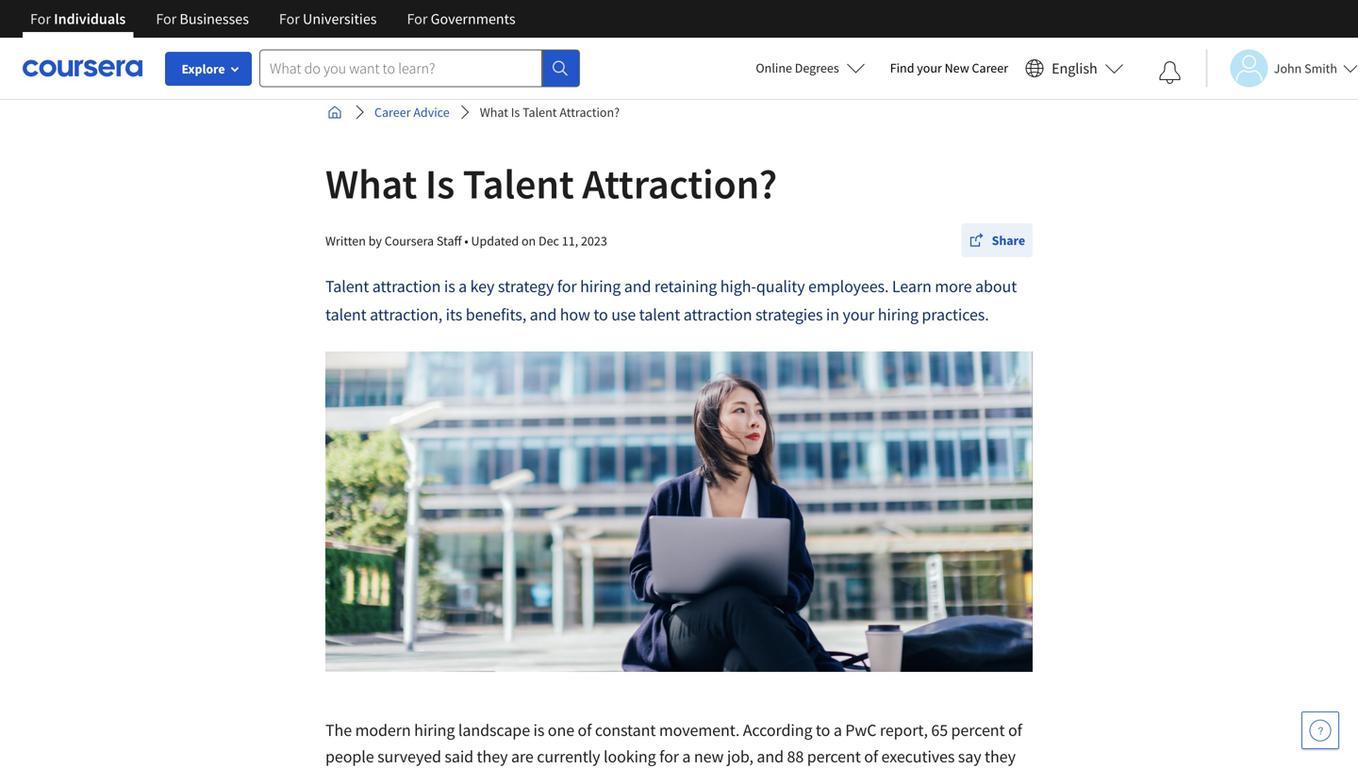 Task type: describe. For each thing, give the bounding box(es) containing it.
1 horizontal spatial of
[[864, 747, 878, 768]]

dec
[[539, 232, 559, 249]]

benefits,
[[466, 304, 526, 325]]

they
[[477, 747, 508, 768]]

individuals
[[54, 9, 126, 28]]

for for businesses
[[156, 9, 177, 28]]

more
[[935, 276, 972, 297]]

hiring inside the modern hiring landscape is one of constant movement. according to a pwc report, 65 percent of people surveyed said they are currently looking for a new job, and 88 percent of executives say the
[[414, 720, 455, 741]]

the
[[325, 720, 352, 741]]

looking
[[604, 747, 656, 768]]

john
[[1274, 60, 1302, 77]]

constant
[[595, 720, 656, 741]]

governments
[[431, 9, 516, 28]]

0 horizontal spatial what
[[325, 158, 417, 210]]

1 horizontal spatial percent
[[951, 720, 1005, 741]]

for inside talent attraction is a key strategy for hiring and retaining high-quality employees. learn more about talent attraction, its benefits, and how to use talent attraction strategies in your hiring practices.
[[557, 276, 577, 297]]

staff
[[437, 232, 462, 249]]

for for governments
[[407, 9, 428, 28]]

modern
[[355, 720, 411, 741]]

banner navigation
[[15, 0, 531, 38]]

new
[[694, 747, 724, 768]]

and inside the modern hiring landscape is one of constant movement. according to a pwc report, 65 percent of people surveyed said they are currently looking for a new job, and 88 percent of executives say the
[[757, 747, 784, 768]]

show notifications image
[[1159, 61, 1182, 84]]

strategies
[[755, 304, 823, 325]]

advice
[[413, 104, 450, 121]]

1 vertical spatial what is talent attraction?
[[325, 158, 777, 210]]

smith
[[1305, 60, 1337, 77]]

11,
[[562, 232, 578, 249]]

english button
[[1018, 38, 1132, 99]]

1 vertical spatial a
[[834, 720, 842, 741]]

is inside the modern hiring landscape is one of constant movement. according to a pwc report, 65 percent of people surveyed said they are currently looking for a new job, and 88 percent of executives say the
[[533, 720, 545, 741]]

1 horizontal spatial is
[[511, 104, 520, 121]]

1 vertical spatial attraction?
[[582, 158, 777, 210]]

What do you want to learn? text field
[[259, 50, 542, 87]]

2 horizontal spatial of
[[1008, 720, 1022, 741]]

report,
[[880, 720, 928, 741]]

online degrees button
[[741, 47, 881, 89]]

by
[[369, 232, 382, 249]]

written by coursera staff • updated on dec 11, 2023
[[325, 232, 607, 249]]

in
[[826, 304, 839, 325]]

0 horizontal spatial attraction
[[372, 276, 441, 297]]

english
[[1052, 59, 1098, 78]]

attraction,
[[370, 304, 443, 325]]

retaining
[[654, 276, 717, 297]]

career advice
[[374, 104, 450, 121]]

pwc
[[845, 720, 877, 741]]

1 talent from the left
[[325, 304, 367, 325]]

employees.
[[808, 276, 889, 297]]

coursera
[[385, 232, 434, 249]]

1 horizontal spatial your
[[917, 59, 942, 76]]

john smith button
[[1206, 50, 1358, 87]]

to inside the modern hiring landscape is one of constant movement. according to a pwc report, 65 percent of people surveyed said they are currently looking for a new job, and 88 percent of executives say the
[[816, 720, 830, 741]]

your inside talent attraction is a key strategy for hiring and retaining high-quality employees. learn more about talent attraction, its benefits, and how to use talent attraction strategies in your hiring practices.
[[843, 304, 875, 325]]

universities
[[303, 9, 377, 28]]

find your new career link
[[881, 57, 1018, 80]]

learn
[[892, 276, 932, 297]]

find your new career
[[890, 59, 1008, 76]]

for for individuals
[[30, 9, 51, 28]]

0 horizontal spatial career
[[374, 104, 411, 121]]

use
[[611, 304, 636, 325]]

for universities
[[279, 9, 377, 28]]

0 horizontal spatial and
[[530, 304, 557, 325]]

for individuals
[[30, 9, 126, 28]]

career advice link
[[367, 95, 457, 129]]

1 horizontal spatial attraction
[[684, 304, 752, 325]]

2023
[[581, 232, 607, 249]]

new
[[945, 59, 969, 76]]

movement.
[[659, 720, 740, 741]]

2 horizontal spatial hiring
[[878, 304, 919, 325]]

0 vertical spatial attraction?
[[560, 104, 620, 121]]



Task type: locate. For each thing, give the bounding box(es) containing it.
career left advice
[[374, 104, 411, 121]]

1 vertical spatial and
[[530, 304, 557, 325]]

share
[[992, 232, 1025, 249]]

your right in
[[843, 304, 875, 325]]

2 vertical spatial talent
[[325, 276, 369, 297]]

for up "how"
[[557, 276, 577, 297]]

2 vertical spatial hiring
[[414, 720, 455, 741]]

and left "how"
[[530, 304, 557, 325]]

of
[[578, 720, 592, 741], [1008, 720, 1022, 741], [864, 747, 878, 768]]

for governments
[[407, 9, 516, 28]]

1 vertical spatial for
[[659, 747, 679, 768]]

what up by
[[325, 158, 417, 210]]

hiring up said
[[414, 720, 455, 741]]

4 for from the left
[[407, 9, 428, 28]]

are
[[511, 747, 534, 768]]

your right find
[[917, 59, 942, 76]]

0 vertical spatial a
[[459, 276, 467, 297]]

a left new
[[682, 747, 691, 768]]

a
[[459, 276, 467, 297], [834, 720, 842, 741], [682, 747, 691, 768]]

hiring up use
[[580, 276, 621, 297]]

is
[[444, 276, 455, 297], [533, 720, 545, 741]]

1 vertical spatial to
[[816, 720, 830, 741]]

coursera image
[[23, 53, 142, 83]]

1 horizontal spatial a
[[682, 747, 691, 768]]

1 vertical spatial hiring
[[878, 304, 919, 325]]

0 horizontal spatial to
[[594, 304, 608, 325]]

0 vertical spatial for
[[557, 276, 577, 297]]

2 for from the left
[[156, 9, 177, 28]]

updated
[[471, 232, 519, 249]]

0 horizontal spatial your
[[843, 304, 875, 325]]

of down pwc
[[864, 747, 878, 768]]

0 vertical spatial is
[[444, 276, 455, 297]]

0 horizontal spatial percent
[[807, 747, 861, 768]]

for left universities
[[279, 9, 300, 28]]

career right new at the top
[[972, 59, 1008, 76]]

percent up say
[[951, 720, 1005, 741]]

is up staff
[[425, 158, 455, 210]]

the modern hiring landscape is one of constant movement. according to a pwc report, 65 percent of people surveyed said they are currently looking for a new job, and 88 percent of executives say the
[[325, 720, 1022, 769]]

0 horizontal spatial of
[[578, 720, 592, 741]]

hiring down learn
[[878, 304, 919, 325]]

about
[[975, 276, 1017, 297]]

explore
[[182, 60, 225, 77]]

talent inside what is talent attraction? link
[[523, 104, 557, 121]]

2 talent from the left
[[639, 304, 680, 325]]

0 vertical spatial and
[[624, 276, 651, 297]]

landscape
[[458, 720, 530, 741]]

strategy
[[498, 276, 554, 297]]

is inside talent attraction is a key strategy for hiring and retaining high-quality employees. learn more about talent attraction, its benefits, and how to use talent attraction strategies in your hiring practices.
[[444, 276, 455, 297]]

percent down pwc
[[807, 747, 861, 768]]

home image
[[327, 105, 342, 120]]

None search field
[[259, 50, 580, 87]]

on
[[522, 232, 536, 249]]

and left 88
[[757, 747, 784, 768]]

quality
[[756, 276, 805, 297]]

attraction down "high-"
[[684, 304, 752, 325]]

0 horizontal spatial a
[[459, 276, 467, 297]]

what right advice
[[480, 104, 508, 121]]

talent
[[325, 304, 367, 325], [639, 304, 680, 325]]

1 vertical spatial attraction
[[684, 304, 752, 325]]

john smith
[[1274, 60, 1337, 77]]

0 vertical spatial percent
[[951, 720, 1005, 741]]

1 horizontal spatial and
[[624, 276, 651, 297]]

for up what do you want to learn? text field on the left of the page
[[407, 9, 428, 28]]

high-
[[720, 276, 756, 297]]

1 vertical spatial career
[[374, 104, 411, 121]]

surveyed
[[377, 747, 441, 768]]

talent inside talent attraction is a key strategy for hiring and retaining high-quality employees. learn more about talent attraction, its benefits, and how to use talent attraction strategies in your hiring practices.
[[325, 276, 369, 297]]

for
[[557, 276, 577, 297], [659, 747, 679, 768]]

of right one
[[578, 720, 592, 741]]

career
[[972, 59, 1008, 76], [374, 104, 411, 121]]

1 vertical spatial what
[[325, 158, 417, 210]]

talent right use
[[639, 304, 680, 325]]

for left individuals
[[30, 9, 51, 28]]

of right the 65
[[1008, 720, 1022, 741]]

executives
[[881, 747, 955, 768]]

1 vertical spatial percent
[[807, 747, 861, 768]]

talent left attraction,
[[325, 304, 367, 325]]

a inside talent attraction is a key strategy for hiring and retaining high-quality employees. learn more about talent attraction, its benefits, and how to use talent attraction strategies in your hiring practices.
[[459, 276, 467, 297]]

what is talent attraction?
[[480, 104, 620, 121], [325, 158, 777, 210]]

88
[[787, 747, 804, 768]]

0 vertical spatial to
[[594, 304, 608, 325]]

for right looking at left bottom
[[659, 747, 679, 768]]

attraction up attraction,
[[372, 276, 441, 297]]

hiring
[[580, 276, 621, 297], [878, 304, 919, 325], [414, 720, 455, 741]]

1 horizontal spatial career
[[972, 59, 1008, 76]]

0 vertical spatial what
[[480, 104, 508, 121]]

0 horizontal spatial for
[[557, 276, 577, 297]]

0 horizontal spatial is
[[425, 158, 455, 210]]

for inside the modern hiring landscape is one of constant movement. according to a pwc report, 65 percent of people surveyed said they are currently looking for a new job, and 88 percent of executives say the
[[659, 747, 679, 768]]

its
[[446, 304, 462, 325]]

3 for from the left
[[279, 9, 300, 28]]

according
[[743, 720, 813, 741]]

1 vertical spatial is
[[533, 720, 545, 741]]

0 horizontal spatial hiring
[[414, 720, 455, 741]]

people
[[325, 747, 374, 768]]

1 horizontal spatial hiring
[[580, 276, 621, 297]]

currently
[[537, 747, 600, 768]]

2 horizontal spatial a
[[834, 720, 842, 741]]

0 vertical spatial career
[[972, 59, 1008, 76]]

written
[[325, 232, 366, 249]]

is left one
[[533, 720, 545, 741]]

a left key
[[459, 276, 467, 297]]

1 vertical spatial talent
[[463, 158, 574, 210]]

1 horizontal spatial talent
[[639, 304, 680, 325]]

explore button
[[165, 52, 252, 86]]

what is talent attraction? link
[[472, 95, 627, 129]]

is right advice
[[511, 104, 520, 121]]

online
[[756, 59, 792, 76]]

1 vertical spatial your
[[843, 304, 875, 325]]

for
[[30, 9, 51, 28], [156, 9, 177, 28], [279, 9, 300, 28], [407, 9, 428, 28]]

key
[[470, 276, 495, 297]]

0 horizontal spatial talent
[[325, 304, 367, 325]]

job,
[[727, 747, 754, 768]]

help center image
[[1309, 720, 1332, 742]]

0 vertical spatial is
[[511, 104, 520, 121]]

2 horizontal spatial and
[[757, 747, 784, 768]]

a left pwc
[[834, 720, 842, 741]]

1 horizontal spatial for
[[659, 747, 679, 768]]

find
[[890, 59, 914, 76]]

said
[[445, 747, 474, 768]]

1 vertical spatial is
[[425, 158, 455, 210]]

to left pwc
[[816, 720, 830, 741]]

0 vertical spatial hiring
[[580, 276, 621, 297]]

how
[[560, 304, 590, 325]]

talent
[[523, 104, 557, 121], [463, 158, 574, 210], [325, 276, 369, 297]]

for for universities
[[279, 9, 300, 28]]

businesses
[[180, 9, 249, 28]]

to inside talent attraction is a key strategy for hiring and retaining high-quality employees. learn more about talent attraction, its benefits, and how to use talent attraction strategies in your hiring practices.
[[594, 304, 608, 325]]

is up its
[[444, 276, 455, 297]]

degrees
[[795, 59, 839, 76]]

your
[[917, 59, 942, 76], [843, 304, 875, 325]]

attraction
[[372, 276, 441, 297], [684, 304, 752, 325]]

1 horizontal spatial to
[[816, 720, 830, 741]]

online degrees
[[756, 59, 839, 76]]

[featured image] woman on a bench working on a laptop image
[[325, 352, 1033, 673]]

•
[[464, 232, 468, 249]]

0 vertical spatial talent
[[523, 104, 557, 121]]

0 horizontal spatial is
[[444, 276, 455, 297]]

attraction?
[[560, 104, 620, 121], [582, 158, 777, 210]]

percent
[[951, 720, 1005, 741], [807, 747, 861, 768]]

1 horizontal spatial what
[[480, 104, 508, 121]]

2 vertical spatial a
[[682, 747, 691, 768]]

what
[[480, 104, 508, 121], [325, 158, 417, 210]]

say
[[958, 747, 981, 768]]

to left use
[[594, 304, 608, 325]]

talent attraction is a key strategy for hiring and retaining high-quality employees. learn more about talent attraction, its benefits, and how to use talent attraction strategies in your hiring practices.
[[325, 276, 1017, 325]]

1 horizontal spatial is
[[533, 720, 545, 741]]

0 vertical spatial your
[[917, 59, 942, 76]]

is
[[511, 104, 520, 121], [425, 158, 455, 210]]

1 for from the left
[[30, 9, 51, 28]]

for businesses
[[156, 9, 249, 28]]

practices.
[[922, 304, 989, 325]]

and
[[624, 276, 651, 297], [530, 304, 557, 325], [757, 747, 784, 768]]

65
[[931, 720, 948, 741]]

and up use
[[624, 276, 651, 297]]

2 vertical spatial and
[[757, 747, 784, 768]]

for left businesses
[[156, 9, 177, 28]]

one
[[548, 720, 574, 741]]

share button
[[962, 224, 1033, 257], [962, 224, 1033, 257]]

to
[[594, 304, 608, 325], [816, 720, 830, 741]]

0 vertical spatial attraction
[[372, 276, 441, 297]]

0 vertical spatial what is talent attraction?
[[480, 104, 620, 121]]



Task type: vqa. For each thing, say whether or not it's contained in the screenshot.
Is to the right
yes



